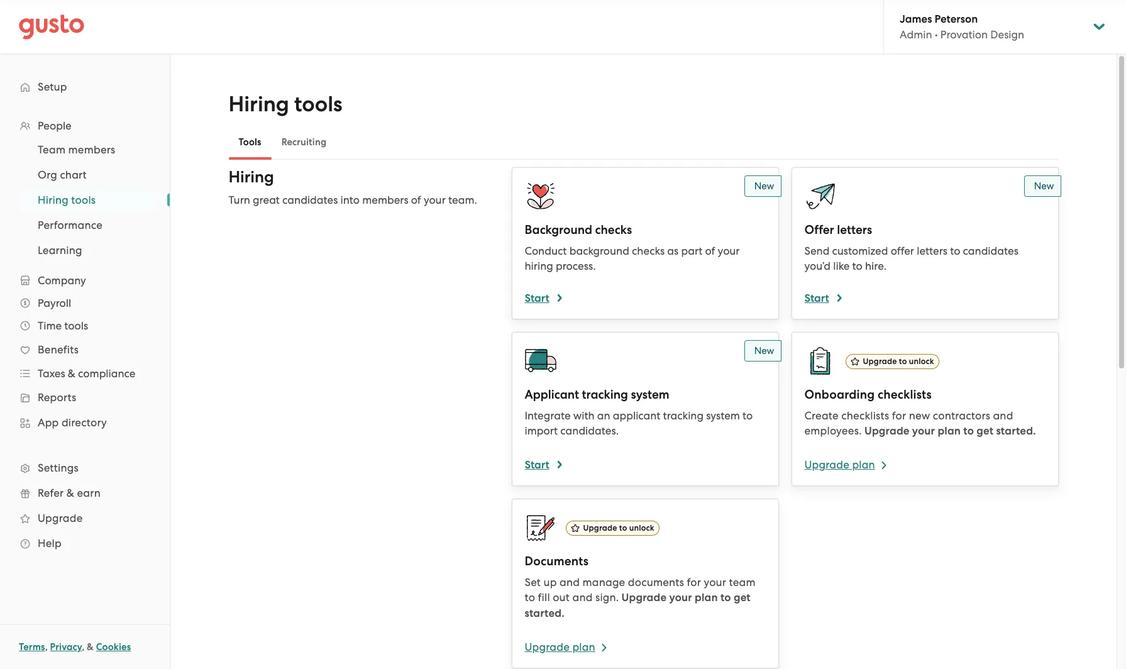Task type: describe. For each thing, give the bounding box(es) containing it.
refer & earn link
[[13, 482, 157, 505]]

list containing team members
[[0, 137, 170, 263]]

into
[[341, 194, 360, 206]]

conduct
[[525, 245, 567, 257]]

unlock for onboarding checklists
[[909, 357, 935, 366]]

help link
[[13, 532, 157, 555]]

home image
[[19, 14, 84, 39]]

part
[[682, 245, 703, 257]]

upgrade plan for documents
[[525, 641, 596, 654]]

hiring tools inside 'list'
[[38, 194, 96, 206]]

upgrade your plan to get started. for onboarding checklists
[[862, 425, 1037, 438]]

upgrade to unlock for onboarding checklists
[[863, 357, 935, 366]]

send customized offer letters to candidates you'd like to hire.
[[805, 245, 1019, 272]]

customized
[[833, 245, 889, 257]]

upgrade inside 'list'
[[38, 512, 83, 525]]

your for conduct background checks as part of your hiring process.
[[718, 245, 740, 257]]

0 horizontal spatial tracking
[[582, 388, 628, 402]]

hiring tools link
[[23, 189, 157, 211]]

setup
[[38, 81, 67, 93]]

org
[[38, 169, 57, 181]]

upgrade down 'fill' at the left of the page
[[525, 641, 570, 654]]

your for set up and manage documents for your team to fill out and sign.
[[704, 576, 727, 589]]

integrate with an applicant tracking system to import candidates.
[[525, 410, 753, 437]]

process.
[[556, 260, 596, 272]]

applicant
[[525, 388, 579, 402]]

company button
[[13, 269, 157, 292]]

settings link
[[13, 457, 157, 479]]

team members link
[[23, 138, 157, 161]]

0 vertical spatial system
[[631, 388, 670, 402]]

get for documents
[[734, 591, 751, 605]]

background checks
[[525, 223, 632, 237]]

create checklists for new contractors and employees.
[[805, 410, 1014, 437]]

list containing people
[[0, 114, 170, 556]]

your down new
[[913, 425, 936, 438]]

get for onboarding checklists
[[977, 425, 994, 438]]

app directory link
[[13, 411, 157, 434]]

turn
[[229, 194, 250, 206]]

provation
[[941, 28, 988, 41]]

start for offer letters
[[805, 292, 830, 305]]

settings
[[38, 462, 79, 474]]

set
[[525, 576, 541, 589]]

background
[[525, 223, 593, 237]]

send
[[805, 245, 830, 257]]

new for background checks
[[755, 181, 775, 192]]

2 , from the left
[[82, 642, 85, 653]]

help
[[38, 537, 62, 550]]

james peterson admin • provation design
[[900, 13, 1025, 41]]

offer
[[891, 245, 915, 257]]

reports
[[38, 391, 76, 404]]

benefits link
[[13, 338, 157, 361]]

& for earn
[[67, 487, 74, 499]]

2 vertical spatial &
[[87, 642, 94, 653]]

manage
[[583, 576, 626, 589]]

cookies button
[[96, 640, 131, 655]]

compliance
[[78, 367, 136, 380]]

start for background checks
[[525, 292, 550, 305]]

2 vertical spatial and
[[573, 591, 593, 604]]

started. for documents
[[525, 607, 565, 620]]

time
[[38, 320, 62, 332]]

time tools
[[38, 320, 88, 332]]

onboarding checklists
[[805, 388, 932, 402]]

unlock for documents
[[630, 523, 655, 533]]

refer & earn
[[38, 487, 101, 499]]

payroll
[[38, 297, 71, 310]]

admin
[[900, 28, 933, 41]]

hiring
[[525, 260, 553, 272]]

new
[[909, 410, 931, 422]]

candidates.
[[561, 425, 619, 437]]

terms , privacy , & cookies
[[19, 642, 131, 653]]

1 vertical spatial and
[[560, 576, 580, 589]]

turn great candidates into members of your team.
[[229, 194, 477, 206]]

sign.
[[596, 591, 619, 604]]

james
[[900, 13, 933, 26]]

& for compliance
[[68, 367, 75, 380]]

app
[[38, 416, 59, 429]]

integrate
[[525, 410, 571, 422]]

org chart
[[38, 169, 87, 181]]

refer
[[38, 487, 64, 499]]

team.
[[449, 194, 477, 206]]

documents
[[525, 554, 589, 569]]

0 vertical spatial tools
[[294, 91, 343, 117]]

privacy link
[[50, 642, 82, 653]]

taxes & compliance button
[[13, 362, 157, 385]]

to inside set up and manage documents for your team to fill out and sign.
[[525, 591, 535, 604]]

out
[[553, 591, 570, 604]]

checklists for onboarding
[[878, 388, 932, 402]]

taxes & compliance
[[38, 367, 136, 380]]

performance
[[38, 219, 103, 231]]

upgrade up onboarding checklists
[[863, 357, 897, 366]]

people button
[[13, 114, 157, 137]]

tools inside dropdown button
[[64, 320, 88, 332]]

team
[[729, 576, 756, 589]]

new for applicant tracking system
[[755, 345, 775, 357]]

directory
[[62, 416, 107, 429]]



Task type: vqa. For each thing, say whether or not it's contained in the screenshot.
the rightmost us
no



Task type: locate. For each thing, give the bounding box(es) containing it.
0 horizontal spatial upgrade your plan to get started.
[[525, 591, 751, 620]]

for inside set up and manage documents for your team to fill out and sign.
[[687, 576, 701, 589]]

1 vertical spatial upgrade to unlock
[[583, 523, 655, 533]]

you'd
[[805, 260, 831, 272]]

0 horizontal spatial of
[[411, 194, 421, 206]]

upgrade to unlock up manage
[[583, 523, 655, 533]]

& right taxes
[[68, 367, 75, 380]]

0 vertical spatial tracking
[[582, 388, 628, 402]]

documents
[[628, 576, 685, 589]]

checks up "background"
[[595, 223, 632, 237]]

0 vertical spatial checks
[[595, 223, 632, 237]]

conduct background checks as part of your hiring process.
[[525, 245, 740, 272]]

background
[[570, 245, 630, 257]]

candidates inside the "send customized offer letters to candidates you'd like to hire."
[[963, 245, 1019, 257]]

terms link
[[19, 642, 45, 653]]

1 vertical spatial letters
[[917, 245, 948, 257]]

earn
[[77, 487, 101, 499]]

get down contractors
[[977, 425, 994, 438]]

0 horizontal spatial unlock
[[630, 523, 655, 533]]

upgrade your plan to get started. down contractors
[[862, 425, 1037, 438]]

tools up recruiting
[[294, 91, 343, 117]]

system inside integrate with an applicant tracking system to import candidates.
[[707, 410, 740, 422]]

for left new
[[892, 410, 907, 422]]

0 vertical spatial of
[[411, 194, 421, 206]]

1 vertical spatial upgrade your plan to get started.
[[525, 591, 751, 620]]

upgrade your plan to get started. for documents
[[525, 591, 751, 620]]

start down hiring
[[525, 292, 550, 305]]

your down documents
[[670, 591, 692, 605]]

0 horizontal spatial started.
[[525, 607, 565, 620]]

0 vertical spatial upgrade your plan to get started.
[[862, 425, 1037, 438]]

1 horizontal spatial for
[[892, 410, 907, 422]]

1 vertical spatial &
[[67, 487, 74, 499]]

unlock up documents
[[630, 523, 655, 533]]

1 horizontal spatial started.
[[997, 425, 1037, 438]]

0 horizontal spatial ,
[[45, 642, 48, 653]]

design
[[991, 28, 1025, 41]]

0 vertical spatial and
[[994, 410, 1014, 422]]

applicant
[[613, 410, 661, 422]]

letters up the customized at right
[[837, 223, 873, 237]]

1 vertical spatial for
[[687, 576, 701, 589]]

1 vertical spatial get
[[734, 591, 751, 605]]

hire.
[[866, 260, 887, 272]]

contractors
[[933, 410, 991, 422]]

0 horizontal spatial letters
[[837, 223, 873, 237]]

0 vertical spatial started.
[[997, 425, 1037, 438]]

1 horizontal spatial members
[[362, 194, 409, 206]]

1 vertical spatial tracking
[[663, 410, 704, 422]]

1 vertical spatial hiring
[[229, 167, 274, 187]]

team members
[[38, 143, 115, 156]]

your right part
[[718, 245, 740, 257]]

to
[[951, 245, 961, 257], [853, 260, 863, 272], [899, 357, 907, 366], [743, 410, 753, 422], [964, 425, 974, 438], [620, 523, 628, 533], [525, 591, 535, 604], [721, 591, 731, 605]]

0 horizontal spatial upgrade plan
[[525, 641, 596, 654]]

0 vertical spatial hiring
[[229, 91, 289, 117]]

time tools button
[[13, 315, 157, 337]]

0 vertical spatial checklists
[[878, 388, 932, 402]]

upgrade link
[[13, 507, 157, 530]]

1 horizontal spatial get
[[977, 425, 994, 438]]

of left team.
[[411, 194, 421, 206]]

1 vertical spatial checklists
[[842, 410, 890, 422]]

for right documents
[[687, 576, 701, 589]]

0 vertical spatial upgrade to unlock
[[863, 357, 935, 366]]

cookies
[[96, 642, 131, 653]]

and
[[994, 410, 1014, 422], [560, 576, 580, 589], [573, 591, 593, 604]]

1 vertical spatial started.
[[525, 607, 565, 620]]

letters right offer
[[917, 245, 948, 257]]

checks left "as"
[[632, 245, 665, 257]]

org chart link
[[23, 164, 157, 186]]

1 horizontal spatial of
[[706, 245, 716, 257]]

checks inside conduct background checks as part of your hiring process.
[[632, 245, 665, 257]]

checklists for create
[[842, 410, 890, 422]]

members inside 'list'
[[68, 143, 115, 156]]

tools button
[[229, 127, 272, 157]]

great
[[253, 194, 280, 206]]

your inside set up and manage documents for your team to fill out and sign.
[[704, 576, 727, 589]]

reports link
[[13, 386, 157, 409]]

company
[[38, 274, 86, 287]]

hiring down org
[[38, 194, 69, 206]]

and right out
[[573, 591, 593, 604]]

tools
[[294, 91, 343, 117], [71, 194, 96, 206], [64, 320, 88, 332]]

upgrade to unlock for documents
[[583, 523, 655, 533]]

and inside create checklists for new contractors and employees.
[[994, 410, 1014, 422]]

checklists
[[878, 388, 932, 402], [842, 410, 890, 422]]

tracking up an
[[582, 388, 628, 402]]

members
[[68, 143, 115, 156], [362, 194, 409, 206]]

offer letters
[[805, 223, 873, 237]]

0 vertical spatial upgrade plan
[[805, 459, 876, 471]]

team
[[38, 143, 66, 156]]

0 vertical spatial get
[[977, 425, 994, 438]]

•
[[935, 28, 938, 41]]

checks
[[595, 223, 632, 237], [632, 245, 665, 257]]

of right part
[[706, 245, 716, 257]]

set up and manage documents for your team to fill out and sign.
[[525, 576, 756, 604]]

your left team.
[[424, 194, 446, 206]]

0 vertical spatial candidates
[[283, 194, 338, 206]]

payroll button
[[13, 292, 157, 315]]

and up out
[[560, 576, 580, 589]]

and right contractors
[[994, 410, 1014, 422]]

your inside conduct background checks as part of your hiring process.
[[718, 245, 740, 257]]

start for applicant tracking system
[[525, 459, 550, 472]]

of for members
[[411, 194, 421, 206]]

upgrade plan down 'employees.' in the bottom right of the page
[[805, 459, 876, 471]]

an
[[598, 410, 611, 422]]

with
[[574, 410, 595, 422]]

0 horizontal spatial for
[[687, 576, 701, 589]]

hiring tools tab list
[[229, 125, 1059, 160]]

0 horizontal spatial system
[[631, 388, 670, 402]]

, left cookies
[[82, 642, 85, 653]]

2 list from the top
[[0, 137, 170, 263]]

taxes
[[38, 367, 65, 380]]

applicant tracking system
[[525, 388, 670, 402]]

, left privacy
[[45, 642, 48, 653]]

0 vertical spatial for
[[892, 410, 907, 422]]

privacy
[[50, 642, 82, 653]]

1 vertical spatial system
[[707, 410, 740, 422]]

tracking
[[582, 388, 628, 402], [663, 410, 704, 422]]

up
[[544, 576, 557, 589]]

learning
[[38, 244, 82, 257]]

1 horizontal spatial candidates
[[963, 245, 1019, 257]]

upgrade down 'employees.' in the bottom right of the page
[[805, 459, 850, 471]]

upgrade to unlock
[[863, 357, 935, 366], [583, 523, 655, 533]]

for inside create checklists for new contractors and employees.
[[892, 410, 907, 422]]

0 vertical spatial letters
[[837, 223, 873, 237]]

1 horizontal spatial unlock
[[909, 357, 935, 366]]

tools up 'performance' link
[[71, 194, 96, 206]]

of inside conduct background checks as part of your hiring process.
[[706, 245, 716, 257]]

0 vertical spatial &
[[68, 367, 75, 380]]

terms
[[19, 642, 45, 653]]

system
[[631, 388, 670, 402], [707, 410, 740, 422]]

0 vertical spatial hiring tools
[[229, 91, 343, 117]]

import
[[525, 425, 558, 437]]

people
[[38, 120, 72, 132]]

hiring up tools
[[229, 91, 289, 117]]

upgrade
[[863, 357, 897, 366], [865, 425, 910, 438], [805, 459, 850, 471], [38, 512, 83, 525], [583, 523, 618, 533], [622, 591, 667, 605], [525, 641, 570, 654]]

&
[[68, 367, 75, 380], [67, 487, 74, 499], [87, 642, 94, 653]]

performance link
[[23, 214, 157, 237]]

& left earn at bottom
[[67, 487, 74, 499]]

started. inside upgrade your plan to get started.
[[525, 607, 565, 620]]

0 vertical spatial members
[[68, 143, 115, 156]]

tools down payroll dropdown button
[[64, 320, 88, 332]]

1 horizontal spatial ,
[[82, 642, 85, 653]]

recruiting button
[[272, 127, 337, 157]]

to inside integrate with an applicant tracking system to import candidates.
[[743, 410, 753, 422]]

learning link
[[23, 239, 157, 262]]

plan
[[938, 425, 961, 438], [853, 459, 876, 471], [695, 591, 718, 605], [573, 641, 596, 654]]

get
[[977, 425, 994, 438], [734, 591, 751, 605]]

your for turn great candidates into members of your team.
[[424, 194, 446, 206]]

2 vertical spatial tools
[[64, 320, 88, 332]]

peterson
[[935, 13, 978, 26]]

to inside upgrade your plan to get started.
[[721, 591, 731, 605]]

upgrade up manage
[[583, 523, 618, 533]]

1 horizontal spatial upgrade to unlock
[[863, 357, 935, 366]]

1 vertical spatial unlock
[[630, 523, 655, 533]]

0 horizontal spatial members
[[68, 143, 115, 156]]

checklists inside create checklists for new contractors and employees.
[[842, 410, 890, 422]]

1 horizontal spatial letters
[[917, 245, 948, 257]]

new for offer letters
[[1035, 181, 1055, 192]]

1 vertical spatial tools
[[71, 194, 96, 206]]

started. for onboarding checklists
[[997, 425, 1037, 438]]

members right the into
[[362, 194, 409, 206]]

hiring
[[229, 91, 289, 117], [229, 167, 274, 187], [38, 194, 69, 206]]

upgrade plan for onboarding checklists
[[805, 459, 876, 471]]

0 vertical spatial unlock
[[909, 357, 935, 366]]

upgrade down documents
[[622, 591, 667, 605]]

your left team
[[704, 576, 727, 589]]

hiring inside 'list'
[[38, 194, 69, 206]]

upgrade your plan to get started.
[[862, 425, 1037, 438], [525, 591, 751, 620]]

for
[[892, 410, 907, 422], [687, 576, 701, 589]]

onboarding
[[805, 388, 875, 402]]

,
[[45, 642, 48, 653], [82, 642, 85, 653]]

1 list from the top
[[0, 114, 170, 556]]

1 horizontal spatial upgrade your plan to get started.
[[862, 425, 1037, 438]]

2 vertical spatial hiring
[[38, 194, 69, 206]]

upgrade down new
[[865, 425, 910, 438]]

unlock up new
[[909, 357, 935, 366]]

0 horizontal spatial upgrade to unlock
[[583, 523, 655, 533]]

get down team
[[734, 591, 751, 605]]

1 horizontal spatial hiring tools
[[229, 91, 343, 117]]

upgrade down refer & earn
[[38, 512, 83, 525]]

0 horizontal spatial candidates
[[283, 194, 338, 206]]

create
[[805, 410, 839, 422]]

offer
[[805, 223, 835, 237]]

setup link
[[13, 75, 157, 98]]

1 vertical spatial hiring tools
[[38, 194, 96, 206]]

1 horizontal spatial upgrade plan
[[805, 459, 876, 471]]

1 vertical spatial of
[[706, 245, 716, 257]]

0 horizontal spatial get
[[734, 591, 751, 605]]

checklists down onboarding checklists
[[842, 410, 890, 422]]

upgrade your plan to get started. down documents
[[525, 591, 751, 620]]

recruiting
[[282, 137, 327, 148]]

start down import in the left bottom of the page
[[525, 459, 550, 472]]

employees.
[[805, 425, 862, 437]]

0 horizontal spatial hiring tools
[[38, 194, 96, 206]]

hiring up turn
[[229, 167, 274, 187]]

list
[[0, 114, 170, 556], [0, 137, 170, 263]]

gusto navigation element
[[0, 54, 170, 576]]

upgrade to unlock up onboarding checklists
[[863, 357, 935, 366]]

of
[[411, 194, 421, 206], [706, 245, 716, 257]]

chart
[[60, 169, 87, 181]]

1 vertical spatial checks
[[632, 245, 665, 257]]

letters inside the "send customized offer letters to candidates you'd like to hire."
[[917, 245, 948, 257]]

your
[[424, 194, 446, 206], [718, 245, 740, 257], [913, 425, 936, 438], [704, 576, 727, 589], [670, 591, 692, 605]]

& inside dropdown button
[[68, 367, 75, 380]]

1 horizontal spatial tracking
[[663, 410, 704, 422]]

1 vertical spatial candidates
[[963, 245, 1019, 257]]

1 vertical spatial upgrade plan
[[525, 641, 596, 654]]

1 vertical spatial members
[[362, 194, 409, 206]]

tools
[[239, 137, 261, 148]]

& left cookies
[[87, 642, 94, 653]]

1 horizontal spatial system
[[707, 410, 740, 422]]

as
[[668, 245, 679, 257]]

members down the people dropdown button
[[68, 143, 115, 156]]

start down the you'd
[[805, 292, 830, 305]]

upgrade plan down out
[[525, 641, 596, 654]]

1 , from the left
[[45, 642, 48, 653]]

tracking inside integrate with an applicant tracking system to import candidates.
[[663, 410, 704, 422]]

hiring tools up recruiting
[[229, 91, 343, 117]]

of for part
[[706, 245, 716, 257]]

checklists up new
[[878, 388, 932, 402]]

tracking right applicant
[[663, 410, 704, 422]]

like
[[834, 260, 850, 272]]

hiring tools up the performance
[[38, 194, 96, 206]]



